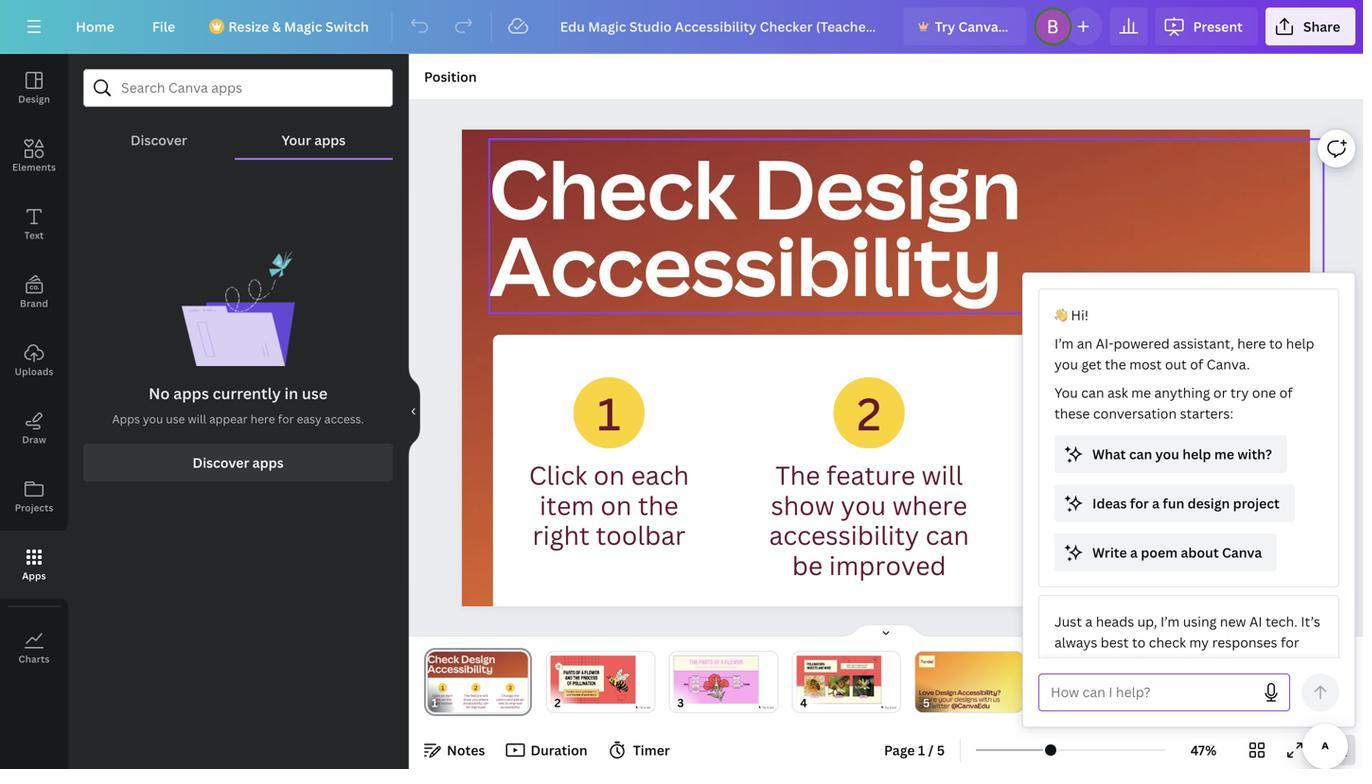 Task type: vqa. For each thing, say whether or not it's contained in the screenshot.
Discover apps's discover
yes



Task type: describe. For each thing, give the bounding box(es) containing it.
try canva pro
[[935, 18, 1024, 35]]

poem
[[1141, 544, 1178, 562]]

access.
[[324, 411, 364, 427]]

a for poem
[[1130, 544, 1138, 562]]

page 1 image
[[424, 652, 532, 713]]

elements button
[[0, 122, 68, 190]]

conversation
[[1093, 405, 1177, 422]]

/
[[928, 742, 934, 760]]

switch
[[325, 18, 369, 35]]

new
[[1220, 613, 1246, 631]]

notes button
[[416, 735, 493, 766]]

elements
[[12, 161, 56, 174]]

draw button
[[0, 395, 68, 463]]

starters:
[[1180, 405, 1233, 422]]

duration button
[[500, 735, 595, 766]]

text
[[24, 229, 44, 242]]

canva inside write a poem about canva button
[[1222, 544, 1262, 562]]

apps for no
[[173, 383, 209, 404]]

me inside button
[[1214, 445, 1234, 463]]

brand
[[20, 297, 48, 310]]

appear
[[209, 411, 248, 427]]

best
[[1101, 634, 1129, 652]]

of inside you can ask me anything or try one of these conversation starters:
[[1279, 384, 1293, 402]]

discover button
[[83, 107, 234, 158]]

improved
[[829, 548, 946, 583]]

apps inside button
[[22, 570, 46, 583]]

help inside button
[[1183, 445, 1211, 463]]

resize & magic switch button
[[198, 8, 384, 45]]

with?
[[1237, 445, 1272, 463]]

improve
[[1132, 518, 1233, 553]]

magic
[[284, 18, 322, 35]]

you inside i'm an ai-powered assistant, here to help you get the most out of canva.
[[1054, 355, 1078, 373]]

timer
[[633, 742, 670, 760]]

for inside no apps currently in use apps you use will appear here for easy access.
[[278, 411, 294, 427]]

projects button
[[0, 463, 68, 531]]

Page title text field
[[446, 694, 453, 713]]

to inside i'm an ai-powered assistant, here to help you get the most out of canva.
[[1269, 334, 1283, 352]]

accuracy.
[[1054, 654, 1115, 672]]

brand button
[[0, 258, 68, 327]]

side panel tab list
[[0, 54, 68, 682]]

ideas for a fun design project button
[[1054, 484, 1295, 522]]

uploads
[[15, 365, 53, 378]]

1 horizontal spatial design
[[754, 132, 1021, 243]]

you inside just a heads up, i'm using new ai tech. it's always best to check my responses for accuracy. by interacting with me, you agree to these
[[1268, 654, 1291, 672]]

click
[[529, 458, 587, 492]]

out
[[1165, 355, 1187, 373]]

👋 hi!
[[1054, 306, 1089, 324]]

the feature will show you where accessibility can be improved
[[769, 458, 969, 583]]

the inside change the colors and add alt text to improve accessibility
[[1168, 458, 1209, 492]]

home
[[76, 18, 114, 35]]

text
[[1046, 518, 1094, 553]]

currently
[[213, 383, 281, 404]]

try
[[935, 18, 955, 35]]

ask
[[1107, 384, 1128, 402]]

on right item
[[601, 488, 632, 523]]

help inside i'm an ai-powered assistant, here to help you get the most out of canva.
[[1286, 334, 1314, 352]]

or
[[1213, 384, 1227, 402]]

get
[[1081, 355, 1102, 373]]

text button
[[0, 190, 68, 258]]

discover for discover
[[130, 131, 187, 149]]

click on each item on the right toolbar
[[529, 458, 689, 553]]

apps button
[[0, 531, 68, 599]]

these inside just a heads up, i'm using new ai tech. it's always best to check my responses for accuracy. by interacting with me, you agree to these
[[1110, 675, 1145, 693]]

timer button
[[603, 735, 678, 766]]

these inside you can ask me anything or try one of these conversation starters:
[[1054, 405, 1090, 422]]

present
[[1193, 18, 1243, 35]]

fun
[[1163, 494, 1184, 512]]

ai
[[1249, 613, 1262, 631]]

can for you
[[1129, 445, 1152, 463]]

Design title text field
[[545, 8, 896, 45]]

apps inside no apps currently in use apps you use will appear here for easy access.
[[112, 411, 140, 427]]

accessibility
[[489, 209, 1002, 320]]

resize
[[228, 18, 269, 35]]

draw
[[22, 434, 46, 446]]

discover apps button
[[83, 444, 393, 482]]

5
[[937, 742, 945, 760]]

easy
[[297, 411, 322, 427]]

just
[[1054, 613, 1082, 631]]

change the colors and add alt text to improve accessibility
[[1030, 458, 1249, 583]]

2 horizontal spatial a
[[1152, 494, 1160, 512]]

Ask Canva Assistant for help text field
[[1051, 675, 1252, 711]]

your apps
[[282, 131, 346, 149]]

the inside i'm an ai-powered assistant, here to help you get the most out of canva.
[[1105, 355, 1126, 373]]

with
[[1210, 654, 1238, 672]]

toolbar
[[596, 518, 686, 553]]

design inside 'button'
[[18, 93, 50, 106]]

what can you help me with? button
[[1054, 435, 1287, 473]]

here inside no apps currently in use apps you use will appear here for easy access.
[[250, 411, 275, 427]]

page
[[884, 742, 915, 760]]

no
[[149, 383, 170, 404]]

right
[[532, 518, 590, 553]]

your
[[282, 131, 311, 149]]

can inside the feature will show you where accessibility can be improved
[[925, 518, 969, 553]]

each
[[631, 458, 689, 492]]

your apps button
[[234, 107, 393, 158]]

i'm an ai-powered assistant, here to help you get the most out of canva.
[[1054, 334, 1314, 373]]

main menu bar
[[0, 0, 1363, 54]]

canva.
[[1207, 355, 1250, 373]]

1 vertical spatial use
[[166, 411, 185, 427]]

to down accuracy.
[[1093, 675, 1107, 693]]

write a poem about canva button
[[1054, 534, 1277, 572]]

most
[[1129, 355, 1162, 373]]

about
[[1181, 544, 1219, 562]]

assistant,
[[1173, 334, 1234, 352]]

ideas
[[1092, 494, 1127, 512]]

be
[[792, 548, 823, 583]]

to inside change the colors and add alt text to improve accessibility
[[1100, 518, 1126, 553]]

duration
[[531, 742, 588, 760]]



Task type: locate. For each thing, give the bounding box(es) containing it.
uploads button
[[0, 327, 68, 395]]

try
[[1230, 384, 1249, 402]]

0 horizontal spatial i'm
[[1054, 334, 1074, 352]]

write
[[1092, 544, 1127, 562]]

use down no
[[166, 411, 185, 427]]

feature
[[826, 458, 915, 492]]

canva
[[958, 18, 998, 35], [1222, 544, 1262, 562]]

0 horizontal spatial here
[[250, 411, 275, 427]]

check
[[489, 132, 737, 243]]

👋
[[1054, 306, 1068, 324]]

can for ask
[[1081, 384, 1104, 402]]

up,
[[1137, 613, 1157, 631]]

share
[[1303, 18, 1340, 35]]

a left fun
[[1152, 494, 1160, 512]]

you
[[1054, 384, 1078, 402]]

canva right the about
[[1222, 544, 1262, 562]]

to up the one
[[1269, 334, 1283, 352]]

1 vertical spatial of
[[1279, 384, 1293, 402]]

apps
[[314, 131, 346, 149], [173, 383, 209, 404], [252, 454, 284, 472]]

discover inside button
[[193, 454, 249, 472]]

change
[[1071, 458, 1162, 492]]

1 vertical spatial will
[[922, 458, 963, 492]]

0 horizontal spatial apps
[[173, 383, 209, 404]]

1 vertical spatial design
[[754, 132, 1021, 243]]

write a poem about canva
[[1092, 544, 1262, 562]]

1 horizontal spatial apps
[[252, 454, 284, 472]]

i'm inside just a heads up, i'm using new ai tech. it's always best to check my responses for accuracy. by interacting with me, you agree to these
[[1160, 613, 1180, 631]]

try canva pro button
[[904, 8, 1026, 45]]

canva inside try canva pro button
[[958, 18, 998, 35]]

1 inside button
[[918, 742, 925, 760]]

can inside you can ask me anything or try one of these conversation starters:
[[1081, 384, 1104, 402]]

on left "each"
[[594, 458, 625, 492]]

&
[[272, 18, 281, 35]]

hide pages image
[[841, 624, 931, 639]]

anything
[[1154, 384, 1210, 402]]

apps down no apps currently in use apps you use will appear here for easy access.
[[252, 454, 284, 472]]

1 vertical spatial canva
[[1222, 544, 1262, 562]]

here up canva. in the right top of the page
[[1237, 334, 1266, 352]]

0 horizontal spatial these
[[1054, 405, 1090, 422]]

help
[[1286, 334, 1314, 352], [1183, 445, 1211, 463]]

check
[[1149, 634, 1186, 652]]

1 vertical spatial here
[[250, 411, 275, 427]]

resize & magic switch
[[228, 18, 369, 35]]

1 vertical spatial me
[[1214, 445, 1234, 463]]

2 vertical spatial a
[[1085, 613, 1093, 631]]

for inside just a heads up, i'm using new ai tech. it's always best to check my responses for accuracy. by interacting with me, you agree to these
[[1281, 634, 1299, 652]]

alt
[[1217, 488, 1249, 523]]

0 vertical spatial i'm
[[1054, 334, 1074, 352]]

0 horizontal spatial apps
[[22, 570, 46, 583]]

will left appear
[[188, 411, 206, 427]]

use right in
[[302, 383, 328, 404]]

1 vertical spatial a
[[1130, 544, 1138, 562]]

1 horizontal spatial discover
[[193, 454, 249, 472]]

for left easy
[[278, 411, 294, 427]]

1 vertical spatial i'm
[[1160, 613, 1180, 631]]

apps right your
[[314, 131, 346, 149]]

ideas for a fun design project
[[1092, 494, 1280, 512]]

the
[[1105, 355, 1126, 373], [1168, 458, 1209, 492], [638, 488, 678, 523]]

what can you help me with?
[[1092, 445, 1272, 463]]

the inside click on each item on the right toolbar
[[638, 488, 678, 523]]

0 vertical spatial me
[[1131, 384, 1151, 402]]

agree
[[1054, 675, 1090, 693]]

0 horizontal spatial can
[[925, 518, 969, 553]]

hide image
[[408, 366, 420, 457]]

me inside you can ask me anything or try one of these conversation starters:
[[1131, 384, 1151, 402]]

1
[[597, 383, 621, 444], [918, 742, 925, 760]]

for inside button
[[1130, 494, 1149, 512]]

1 vertical spatial for
[[1130, 494, 1149, 512]]

the up ideas for a fun design project at the right bottom
[[1168, 458, 1209, 492]]

0 horizontal spatial the
[[638, 488, 678, 523]]

me,
[[1241, 654, 1264, 672]]

0 horizontal spatial help
[[1183, 445, 1211, 463]]

accessibility inside the feature will show you where accessibility can be improved
[[769, 518, 919, 553]]

0 vertical spatial of
[[1190, 355, 1203, 373]]

1 horizontal spatial apps
[[112, 411, 140, 427]]

always
[[1054, 634, 1097, 652]]

0 horizontal spatial will
[[188, 411, 206, 427]]

1 horizontal spatial the
[[1105, 355, 1126, 373]]

a right write
[[1130, 544, 1138, 562]]

1 horizontal spatial accessibility
[[1065, 548, 1215, 583]]

2 horizontal spatial for
[[1281, 634, 1299, 652]]

1 horizontal spatial these
[[1110, 675, 1145, 693]]

1 horizontal spatial i'm
[[1160, 613, 1180, 631]]

you down no
[[143, 411, 163, 427]]

0 vertical spatial here
[[1237, 334, 1266, 352]]

will right feature
[[922, 458, 963, 492]]

no apps currently in use apps you use will appear here for easy access.
[[112, 383, 364, 427]]

1 horizontal spatial me
[[1214, 445, 1234, 463]]

0 vertical spatial apps
[[112, 411, 140, 427]]

a for heads
[[1085, 613, 1093, 631]]

project
[[1233, 494, 1280, 512]]

check design
[[489, 132, 1021, 243]]

design
[[1188, 494, 1230, 512]]

0 vertical spatial these
[[1054, 405, 1090, 422]]

0 horizontal spatial 1
[[597, 383, 621, 444]]

a right just
[[1085, 613, 1093, 631]]

0 vertical spatial 1
[[597, 383, 621, 444]]

for right ideas
[[1130, 494, 1149, 512]]

it's
[[1301, 613, 1320, 631]]

0 horizontal spatial me
[[1131, 384, 1151, 402]]

apps for your
[[314, 131, 346, 149]]

will inside the feature will show you where accessibility can be improved
[[922, 458, 963, 492]]

0 vertical spatial design
[[18, 93, 50, 106]]

Search Canva apps search field
[[121, 70, 355, 106]]

an
[[1077, 334, 1093, 352]]

here down the currently
[[250, 411, 275, 427]]

0 horizontal spatial accessibility
[[769, 518, 919, 553]]

you right me,
[[1268, 654, 1291, 672]]

add
[[1164, 488, 1211, 523]]

1 horizontal spatial for
[[1130, 494, 1149, 512]]

2 horizontal spatial apps
[[314, 131, 346, 149]]

1 horizontal spatial canva
[[1222, 544, 1262, 562]]

you inside the feature will show you where accessibility can be improved
[[841, 488, 886, 523]]

item
[[540, 488, 594, 523]]

accessibility inside change the colors and add alt text to improve accessibility
[[1065, 548, 1215, 583]]

for
[[278, 411, 294, 427], [1130, 494, 1149, 512], [1281, 634, 1299, 652]]

colors
[[1030, 488, 1106, 523]]

my
[[1189, 634, 1209, 652]]

0 vertical spatial for
[[278, 411, 294, 427]]

can inside button
[[1129, 445, 1152, 463]]

1 vertical spatial 1
[[918, 742, 925, 760]]

apps right no
[[173, 383, 209, 404]]

1 vertical spatial help
[[1183, 445, 1211, 463]]

2 vertical spatial apps
[[252, 454, 284, 472]]

the
[[775, 458, 820, 492]]

i'm left the "an"
[[1054, 334, 1074, 352]]

of right the one
[[1279, 384, 1293, 402]]

apps right draw button
[[112, 411, 140, 427]]

me left with?
[[1214, 445, 1234, 463]]

here inside i'm an ai-powered assistant, here to help you get the most out of canva.
[[1237, 334, 1266, 352]]

2 vertical spatial for
[[1281, 634, 1299, 652]]

assistant panel dialog
[[1022, 272, 1355, 728]]

canva right try in the top of the page
[[958, 18, 998, 35]]

in
[[284, 383, 298, 404]]

of right the out
[[1190, 355, 1203, 373]]

1 horizontal spatial will
[[922, 458, 963, 492]]

here
[[1237, 334, 1266, 352], [250, 411, 275, 427]]

ai-
[[1096, 334, 1114, 352]]

2 horizontal spatial the
[[1168, 458, 1209, 492]]

home link
[[61, 8, 129, 45]]

powered
[[1114, 334, 1170, 352]]

discover inside discover button
[[130, 131, 187, 149]]

you inside button
[[1155, 445, 1179, 463]]

position button
[[416, 62, 484, 92]]

0 vertical spatial discover
[[130, 131, 187, 149]]

apps down projects
[[22, 570, 46, 583]]

these down 'you'
[[1054, 405, 1090, 422]]

one
[[1252, 384, 1276, 402]]

apps inside no apps currently in use apps you use will appear here for easy access.
[[173, 383, 209, 404]]

you left 'get'
[[1054, 355, 1078, 373]]

1 horizontal spatial use
[[302, 383, 328, 404]]

1 vertical spatial these
[[1110, 675, 1145, 693]]

charts
[[18, 653, 50, 666]]

1 horizontal spatial can
[[1081, 384, 1104, 402]]

1 left /
[[918, 742, 925, 760]]

i'm up the check
[[1160, 613, 1180, 631]]

3
[[1127, 383, 1153, 444]]

1 vertical spatial can
[[1129, 445, 1152, 463]]

the right item
[[638, 488, 678, 523]]

and
[[1112, 488, 1158, 523]]

using
[[1183, 613, 1217, 631]]

to down up,
[[1132, 634, 1146, 652]]

0 horizontal spatial use
[[166, 411, 185, 427]]

0 vertical spatial use
[[302, 383, 328, 404]]

1 vertical spatial apps
[[173, 383, 209, 404]]

accessibility
[[769, 518, 919, 553], [1065, 548, 1215, 583]]

a
[[1152, 494, 1160, 512], [1130, 544, 1138, 562], [1085, 613, 1093, 631]]

0 vertical spatial canva
[[958, 18, 998, 35]]

me up conversation
[[1131, 384, 1151, 402]]

tech.
[[1266, 613, 1298, 631]]

design
[[18, 93, 50, 106], [754, 132, 1021, 243]]

discover apps
[[193, 454, 284, 472]]

1 vertical spatial apps
[[22, 570, 46, 583]]

these down by
[[1110, 675, 1145, 693]]

pro
[[1002, 18, 1024, 35]]

1 horizontal spatial 1
[[918, 742, 925, 760]]

i'm
[[1054, 334, 1074, 352], [1160, 613, 1180, 631]]

discover for discover apps
[[193, 454, 249, 472]]

0 horizontal spatial a
[[1085, 613, 1093, 631]]

1 horizontal spatial a
[[1130, 544, 1138, 562]]

a inside just a heads up, i'm using new ai tech. it's always best to check my responses for accuracy. by interacting with me, you agree to these
[[1085, 613, 1093, 631]]

0 horizontal spatial of
[[1190, 355, 1203, 373]]

heads
[[1096, 613, 1134, 631]]

page 1 / 5
[[884, 742, 945, 760]]

1 vertical spatial discover
[[193, 454, 249, 472]]

on
[[594, 458, 625, 492], [601, 488, 632, 523]]

0 horizontal spatial discover
[[130, 131, 187, 149]]

2 horizontal spatial can
[[1129, 445, 1152, 463]]

0 vertical spatial can
[[1081, 384, 1104, 402]]

canva assistant image
[[1308, 581, 1331, 604]]

share button
[[1265, 8, 1355, 45]]

1 horizontal spatial here
[[1237, 334, 1266, 352]]

will
[[188, 411, 206, 427], [922, 458, 963, 492]]

by
[[1118, 654, 1135, 672]]

to down ideas
[[1100, 518, 1126, 553]]

0 vertical spatial apps
[[314, 131, 346, 149]]

the down ai- on the right top of the page
[[1105, 355, 1126, 373]]

1 up click on each item on the right toolbar
[[597, 383, 621, 444]]

interacting
[[1138, 654, 1207, 672]]

0 horizontal spatial canva
[[958, 18, 998, 35]]

you inside no apps currently in use apps you use will appear here for easy access.
[[143, 411, 163, 427]]

1 horizontal spatial help
[[1286, 334, 1314, 352]]

what
[[1092, 445, 1126, 463]]

apps for discover
[[252, 454, 284, 472]]

0 horizontal spatial for
[[278, 411, 294, 427]]

0 horizontal spatial design
[[18, 93, 50, 106]]

0 vertical spatial a
[[1152, 494, 1160, 512]]

2 vertical spatial can
[[925, 518, 969, 553]]

0 vertical spatial will
[[188, 411, 206, 427]]

0 vertical spatial help
[[1286, 334, 1314, 352]]

you up fun
[[1155, 445, 1179, 463]]

of inside i'm an ai-powered assistant, here to help you get the most out of canva.
[[1190, 355, 1203, 373]]

for down tech.
[[1281, 634, 1299, 652]]

you right 'show' at bottom
[[841, 488, 886, 523]]

will inside no apps currently in use apps you use will appear here for easy access.
[[188, 411, 206, 427]]

empty folder image displayed when there are no installed apps image
[[181, 251, 295, 366]]

2
[[857, 383, 881, 444]]

1 horizontal spatial of
[[1279, 384, 1293, 402]]

file
[[152, 18, 175, 35]]

i'm inside i'm an ai-powered assistant, here to help you get the most out of canva.
[[1054, 334, 1074, 352]]



